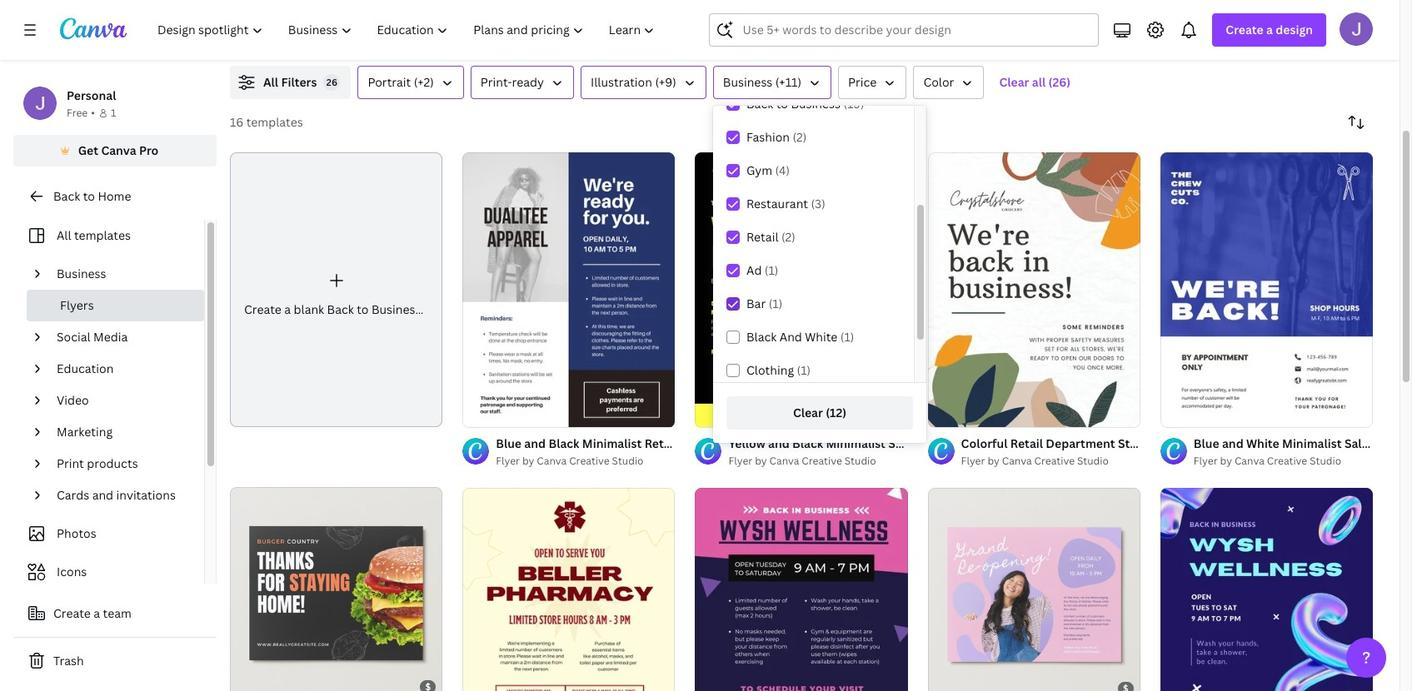 Task type: describe. For each thing, give the bounding box(es) containing it.
colorful retail department store back to business flyers flyer by canva creative studio
[[961, 436, 1284, 468]]

business inside business (+11) button
[[723, 74, 773, 90]]

business inside the create a blank back to business flyer 'element'
[[371, 302, 421, 317]]

cards
[[57, 487, 89, 503]]

create a team
[[53, 606, 132, 621]]

media
[[93, 329, 128, 345]]

illustration (+9) button
[[581, 66, 706, 99]]

flyers inside 'colorful retail department store back to business flyers flyer by canva creative studio'
[[1249, 436, 1284, 452]]

clear for clear all (26)
[[999, 74, 1029, 90]]

1 flyer by canva creative studio link from the left
[[496, 453, 675, 470]]

photos
[[57, 526, 96, 541]]

studio inside 'colorful retail department store back to business flyers flyer by canva creative studio'
[[1077, 454, 1109, 468]]

back inside 'element'
[[327, 302, 354, 317]]

(3)
[[811, 196, 825, 212]]

all filters
[[263, 74, 317, 90]]

white for and
[[805, 329, 838, 345]]

print
[[57, 456, 84, 472]]

icons
[[57, 564, 87, 580]]

Search search field
[[743, 14, 1088, 46]]

illustration
[[591, 74, 652, 90]]

create a blank back to business flyer link
[[230, 152, 452, 428]]

blue
[[1194, 436, 1219, 452]]

black inside yellow and black minimalist salon flyers flyer by canva creative studio
[[792, 436, 823, 452]]

canva inside button
[[101, 142, 136, 158]]

business inside 'colorful retail department store back to business flyers flyer by canva creative studio'
[[1196, 436, 1246, 452]]

1 for 1 of 2
[[939, 408, 944, 420]]

flyer by canva creative studio
[[496, 454, 644, 468]]

16
[[230, 114, 243, 130]]

a for blank
[[284, 302, 291, 317]]

minimalist for white
[[1282, 436, 1342, 452]]

templates for all templates
[[74, 227, 131, 243]]

create a design
[[1226, 22, 1313, 37]]

16 templates
[[230, 114, 303, 130]]

education link
[[50, 353, 194, 385]]

video
[[57, 392, 89, 408]]

Sort by button
[[1340, 106, 1373, 139]]

flyer inside 'colorful retail department store back to business flyers flyer by canva creative studio'
[[961, 454, 985, 468]]

and
[[780, 329, 802, 345]]

of
[[946, 408, 956, 420]]

fashion (2)
[[746, 129, 807, 145]]

by inside yellow and black minimalist salon flyers flyer by canva creative studio
[[755, 454, 767, 468]]

black and white (1)
[[746, 329, 854, 345]]

yellow and black minimalist salon flyers image
[[695, 152, 908, 428]]

back to home
[[53, 188, 131, 204]]

create for create a blank back to business flyer
[[244, 302, 281, 317]]

social media
[[57, 329, 128, 345]]

icons link
[[23, 556, 194, 588]]

team
[[103, 606, 132, 621]]

illustration (+9)
[[591, 74, 676, 90]]

to left the home
[[83, 188, 95, 204]]

studio inside flyer by canva creative studio link
[[612, 454, 644, 468]]

gym
[[746, 162, 772, 178]]

photos link
[[23, 518, 194, 550]]

26 filter options selected element
[[324, 74, 340, 91]]

retail inside 'colorful retail department store back to business flyers flyer by canva creative studio'
[[1010, 436, 1043, 452]]

cards and invitations
[[57, 487, 176, 503]]

0 horizontal spatial retail
[[746, 229, 778, 245]]

all for all templates
[[57, 227, 71, 243]]

pro
[[139, 142, 159, 158]]

personal
[[67, 87, 116, 103]]

blue and white minimalist salons back link
[[1194, 435, 1412, 453]]

social
[[57, 329, 91, 345]]

products
[[87, 456, 138, 472]]

color button
[[913, 66, 984, 99]]

1 of 2 link
[[928, 152, 1140, 428]]

back up all templates
[[53, 188, 80, 204]]

ad
[[746, 262, 762, 278]]

print-ready button
[[471, 66, 574, 99]]

filters
[[281, 74, 317, 90]]

free •
[[67, 106, 95, 120]]

blue and white minimalist salons back flyer by canva creative studio
[[1194, 436, 1412, 468]]

price
[[848, 74, 877, 90]]

white for and
[[1246, 436, 1279, 452]]

print-ready
[[481, 74, 544, 90]]

colorful retail department store back to business flyers link
[[961, 435, 1284, 453]]

blue and white minimalist salons back to business flyers image
[[1160, 152, 1373, 428]]

(+11)
[[775, 74, 801, 90]]

all
[[1032, 74, 1046, 90]]

black and white generic delivery back to business landscape flyer image
[[230, 488, 443, 691]]

social media link
[[50, 322, 194, 353]]

flyer by canva creative studio link for yellow
[[728, 453, 908, 470]]

get canva pro button
[[13, 135, 217, 167]]

1 of 2
[[939, 408, 963, 420]]

purple and blue geometric gym back to business flyers image
[[1160, 488, 1373, 691]]

clear (12) button
[[726, 397, 913, 430]]

(2) for retail (2)
[[781, 229, 795, 245]]

by inside 'colorful retail department store back to business flyers flyer by canva creative studio'
[[987, 454, 1000, 468]]

to inside 'element'
[[357, 302, 369, 317]]

creative inside 'colorful retail department store back to business flyers flyer by canva creative studio'
[[1034, 454, 1075, 468]]

0 vertical spatial black
[[746, 329, 777, 345]]

(1) for ad (1)
[[765, 262, 778, 278]]

clothing
[[746, 362, 794, 378]]

print products
[[57, 456, 138, 472]]

marketing link
[[50, 417, 194, 448]]

print products link
[[50, 448, 194, 480]]

0 horizontal spatial flyers
[[60, 297, 94, 313]]

colorful
[[961, 436, 1008, 452]]

1 for 1
[[111, 106, 116, 120]]

1 creative from the left
[[569, 454, 609, 468]]

flyers inside yellow and black minimalist salon flyers flyer by canva creative studio
[[923, 436, 957, 452]]

clear all (26) button
[[991, 66, 1079, 99]]

a for team
[[94, 606, 100, 621]]

create for create a design
[[1226, 22, 1263, 37]]

restaurant
[[746, 196, 808, 212]]

(26)
[[1048, 74, 1071, 90]]

back to business flyers templates image
[[1017, 0, 1373, 46]]

store
[[1118, 436, 1149, 452]]

back inside 'colorful retail department store back to business flyers flyer by canva creative studio'
[[1151, 436, 1179, 452]]

retail (2)
[[746, 229, 795, 245]]

templates for 16 templates
[[246, 114, 303, 130]]

pink and purple gym back to business flyers image
[[695, 488, 908, 691]]

blue and black minimalist retail fashion back to business flyers image
[[462, 152, 675, 428]]

business link
[[50, 258, 194, 290]]

print-
[[481, 74, 512, 90]]

salon
[[888, 436, 920, 452]]

(2) for fashion (2)
[[793, 129, 807, 145]]

creative inside yellow and black minimalist salon flyers flyer by canva creative studio
[[802, 454, 842, 468]]

department
[[1046, 436, 1115, 452]]

back to business (19)
[[746, 96, 864, 112]]

portrait (+2) button
[[358, 66, 464, 99]]

canva inside blue and white minimalist salons back flyer by canva creative studio
[[1235, 454, 1264, 468]]



Task type: locate. For each thing, give the bounding box(es) containing it.
(1)
[[765, 262, 778, 278], [769, 296, 782, 312], [840, 329, 854, 345], [797, 362, 811, 378]]

1 vertical spatial white
[[1246, 436, 1279, 452]]

clear for clear (12)
[[793, 405, 823, 421]]

26
[[326, 76, 337, 88]]

1 minimalist from the left
[[826, 436, 885, 452]]

templates
[[246, 114, 303, 130], [74, 227, 131, 243]]

create a blank back to business flyer element
[[230, 152, 452, 428]]

0 vertical spatial create
[[1226, 22, 1263, 37]]

studio inside yellow and black minimalist salon flyers flyer by canva creative studio
[[845, 454, 876, 468]]

back right the 'store'
[[1151, 436, 1179, 452]]

studio inside blue and white minimalist salons back flyer by canva creative studio
[[1310, 454, 1341, 468]]

by
[[522, 454, 534, 468], [755, 454, 767, 468], [987, 454, 1000, 468], [1220, 454, 1232, 468]]

and right 'cards'
[[92, 487, 113, 503]]

1 horizontal spatial white
[[1246, 436, 1279, 452]]

create a team button
[[13, 597, 217, 631]]

color
[[923, 74, 954, 90]]

1 horizontal spatial a
[[284, 302, 291, 317]]

0 vertical spatial 1
[[111, 106, 116, 120]]

fashion
[[746, 129, 790, 145]]

create inside create a team button
[[53, 606, 91, 621]]

0 vertical spatial all
[[263, 74, 278, 90]]

0 vertical spatial white
[[805, 329, 838, 345]]

2 flyer by canva creative studio link from the left
[[728, 453, 908, 470]]

flyers right the "blue"
[[1249, 436, 1284, 452]]

2 creative from the left
[[802, 454, 842, 468]]

2 by from the left
[[755, 454, 767, 468]]

design
[[1276, 22, 1313, 37]]

retail up ad (1)
[[746, 229, 778, 245]]

and inside blue and white minimalist salons back flyer by canva creative studio
[[1222, 436, 1243, 452]]

back right blank
[[327, 302, 354, 317]]

retail right colorful
[[1010, 436, 1043, 452]]

2 horizontal spatial flyers
[[1249, 436, 1284, 452]]

a left 'design'
[[1266, 22, 1273, 37]]

2 vertical spatial a
[[94, 606, 100, 621]]

a inside button
[[94, 606, 100, 621]]

business (+11) button
[[713, 66, 831, 99]]

and for yellow
[[768, 436, 790, 452]]

templates right 16
[[246, 114, 303, 130]]

(+2)
[[414, 74, 434, 90]]

a left team
[[94, 606, 100, 621]]

flyers down of
[[923, 436, 957, 452]]

1 horizontal spatial flyers
[[923, 436, 957, 452]]

back to home link
[[13, 180, 217, 213]]

yellow and black minimalist salon flyers link
[[728, 435, 957, 453]]

white right and
[[805, 329, 838, 345]]

video link
[[50, 385, 194, 417]]

1 horizontal spatial 1
[[939, 408, 944, 420]]

create down icons
[[53, 606, 91, 621]]

1 vertical spatial black
[[792, 436, 823, 452]]

back right salons
[[1385, 436, 1412, 452]]

flyer for create a blank back to business flyer
[[424, 302, 452, 317]]

get canva pro
[[78, 142, 159, 158]]

to down (+11)
[[776, 96, 788, 112]]

clear left (12)
[[793, 405, 823, 421]]

pink and purple retail fashion back to business landscape flyer image
[[928, 488, 1140, 691]]

0 horizontal spatial and
[[92, 487, 113, 503]]

salons
[[1344, 436, 1382, 452]]

1 vertical spatial retail
[[1010, 436, 1043, 452]]

create inside create a design dropdown button
[[1226, 22, 1263, 37]]

4 creative from the left
[[1267, 454, 1307, 468]]

0 vertical spatial templates
[[246, 114, 303, 130]]

2 studio from the left
[[845, 454, 876, 468]]

white right the "blue"
[[1246, 436, 1279, 452]]

ready
[[512, 74, 544, 90]]

1 vertical spatial all
[[57, 227, 71, 243]]

creative
[[569, 454, 609, 468], [802, 454, 842, 468], [1034, 454, 1075, 468], [1267, 454, 1307, 468]]

jacob simon image
[[1340, 12, 1373, 46]]

a left blank
[[284, 302, 291, 317]]

create inside 'element'
[[244, 302, 281, 317]]

all left filters
[[263, 74, 278, 90]]

1 horizontal spatial and
[[768, 436, 790, 452]]

create
[[1226, 22, 1263, 37], [244, 302, 281, 317], [53, 606, 91, 621]]

creative inside blue and white minimalist salons back flyer by canva creative studio
[[1267, 454, 1307, 468]]

1 vertical spatial 1
[[939, 408, 944, 420]]

(1) right bar
[[769, 296, 782, 312]]

studio
[[612, 454, 644, 468], [845, 454, 876, 468], [1077, 454, 1109, 468], [1310, 454, 1341, 468]]

white inside blue and white minimalist salons back flyer by canva creative studio
[[1246, 436, 1279, 452]]

0 horizontal spatial black
[[746, 329, 777, 345]]

black
[[746, 329, 777, 345], [792, 436, 823, 452]]

minimalist left salons
[[1282, 436, 1342, 452]]

1 horizontal spatial create
[[244, 302, 281, 317]]

1 by from the left
[[522, 454, 534, 468]]

and for cards
[[92, 487, 113, 503]]

1 horizontal spatial black
[[792, 436, 823, 452]]

to left the "blue"
[[1181, 436, 1194, 452]]

create for create a team
[[53, 606, 91, 621]]

create left blank
[[244, 302, 281, 317]]

clothing (1)
[[746, 362, 811, 378]]

a
[[1266, 22, 1273, 37], [284, 302, 291, 317], [94, 606, 100, 621]]

yellow
[[728, 436, 765, 452]]

flyer for yellow and black minimalist salon flyers flyer by canva creative studio
[[728, 454, 752, 468]]

black down the clear (12) button at the right
[[792, 436, 823, 452]]

canva inside 'colorful retail department store back to business flyers flyer by canva creative studio'
[[1002, 454, 1032, 468]]

4 studio from the left
[[1310, 454, 1341, 468]]

canva inside yellow and black minimalist salon flyers flyer by canva creative studio
[[769, 454, 799, 468]]

0 vertical spatial clear
[[999, 74, 1029, 90]]

1 vertical spatial create
[[244, 302, 281, 317]]

1 vertical spatial clear
[[793, 405, 823, 421]]

0 horizontal spatial create
[[53, 606, 91, 621]]

(4)
[[775, 162, 790, 178]]

flyer by canva creative studio link for colorful
[[961, 453, 1140, 470]]

4 by from the left
[[1220, 454, 1232, 468]]

templates down back to home on the top of page
[[74, 227, 131, 243]]

to right blank
[[357, 302, 369, 317]]

0 horizontal spatial white
[[805, 329, 838, 345]]

cards and invitations link
[[50, 480, 194, 511]]

canva
[[101, 142, 136, 158], [537, 454, 567, 468], [769, 454, 799, 468], [1002, 454, 1032, 468], [1235, 454, 1264, 468]]

1 horizontal spatial clear
[[999, 74, 1029, 90]]

flyers up social
[[60, 297, 94, 313]]

3 studio from the left
[[1077, 454, 1109, 468]]

to
[[776, 96, 788, 112], [83, 188, 95, 204], [357, 302, 369, 317], [1181, 436, 1194, 452]]

2 horizontal spatial create
[[1226, 22, 1263, 37]]

business inside business link
[[57, 266, 106, 282]]

(2) right fashion
[[793, 129, 807, 145]]

trash link
[[13, 645, 217, 678]]

2
[[958, 408, 963, 420]]

education
[[57, 361, 114, 377]]

(2) down the "restaurant (3)" at the right top of the page
[[781, 229, 795, 245]]

(1) for clothing (1)
[[797, 362, 811, 378]]

top level navigation element
[[147, 13, 669, 47]]

create left 'design'
[[1226, 22, 1263, 37]]

3 flyer by canva creative studio link from the left
[[961, 453, 1140, 470]]

clear left the all
[[999, 74, 1029, 90]]

back down business (+11) at right top
[[746, 96, 773, 112]]

(12)
[[826, 405, 846, 421]]

and right the "blue"
[[1222, 436, 1243, 452]]

0 horizontal spatial a
[[94, 606, 100, 621]]

1 vertical spatial (2)
[[781, 229, 795, 245]]

portrait
[[368, 74, 411, 90]]

all for all filters
[[263, 74, 278, 90]]

(1) for bar (1)
[[769, 296, 782, 312]]

1 right •
[[111, 106, 116, 120]]

2 horizontal spatial a
[[1266, 22, 1273, 37]]

retail
[[746, 229, 778, 245], [1010, 436, 1043, 452]]

yellow and black minimalist salon flyers flyer by canva creative studio
[[728, 436, 957, 468]]

clear (12)
[[793, 405, 846, 421]]

0 horizontal spatial 1
[[111, 106, 116, 120]]

(2)
[[793, 129, 807, 145], [781, 229, 795, 245]]

a for design
[[1266, 22, 1273, 37]]

bar (1)
[[746, 296, 782, 312]]

(19)
[[843, 96, 864, 112]]

0 horizontal spatial minimalist
[[826, 436, 885, 452]]

back
[[746, 96, 773, 112], [53, 188, 80, 204], [327, 302, 354, 317], [1151, 436, 1179, 452], [1385, 436, 1412, 452]]

(1) down black and white (1)
[[797, 362, 811, 378]]

(1) right the ad
[[765, 262, 778, 278]]

1 horizontal spatial all
[[263, 74, 278, 90]]

0 vertical spatial a
[[1266, 22, 1273, 37]]

1 studio from the left
[[612, 454, 644, 468]]

1 vertical spatial a
[[284, 302, 291, 317]]

flyers
[[60, 297, 94, 313], [923, 436, 957, 452], [1249, 436, 1284, 452]]

0 horizontal spatial templates
[[74, 227, 131, 243]]

clear
[[999, 74, 1029, 90], [793, 405, 823, 421]]

trash
[[53, 653, 84, 669]]

0 vertical spatial retail
[[746, 229, 778, 245]]

flyer by canva creative studio link for blue
[[1194, 453, 1373, 470]]

1 vertical spatial templates
[[74, 227, 131, 243]]

and for blue
[[1222, 436, 1243, 452]]

clear all (26)
[[999, 74, 1071, 90]]

portrait (+2)
[[368, 74, 434, 90]]

0 vertical spatial (2)
[[793, 129, 807, 145]]

all down back to home on the top of page
[[57, 227, 71, 243]]

create a blank back to business flyer
[[244, 302, 452, 317]]

all templates
[[57, 227, 131, 243]]

(1) right and
[[840, 329, 854, 345]]

1 horizontal spatial templates
[[246, 114, 303, 130]]

gym (4)
[[746, 162, 790, 178]]

3 by from the left
[[987, 454, 1000, 468]]

marketing
[[57, 424, 113, 440]]

flyer inside yellow and black minimalist salon flyers flyer by canva creative studio
[[728, 454, 752, 468]]

a inside dropdown button
[[1266, 22, 1273, 37]]

flyer
[[424, 302, 452, 317], [496, 454, 520, 468], [728, 454, 752, 468], [961, 454, 985, 468], [1194, 454, 1218, 468]]

minimalist for black
[[826, 436, 885, 452]]

restaurant (3)
[[746, 196, 825, 212]]

0 horizontal spatial clear
[[793, 405, 823, 421]]

0 horizontal spatial all
[[57, 227, 71, 243]]

2 vertical spatial create
[[53, 606, 91, 621]]

ad (1)
[[746, 262, 778, 278]]

black left and
[[746, 329, 777, 345]]

to inside 'colorful retail department store back to business flyers flyer by canva creative studio'
[[1181, 436, 1194, 452]]

4 flyer by canva creative studio link from the left
[[1194, 453, 1373, 470]]

bar
[[746, 296, 766, 312]]

None search field
[[709, 13, 1099, 47]]

1 left of
[[939, 408, 944, 420]]

invitations
[[116, 487, 176, 503]]

white
[[805, 329, 838, 345], [1246, 436, 1279, 452]]

flyer inside 'element'
[[424, 302, 452, 317]]

1
[[111, 106, 116, 120], [939, 408, 944, 420]]

colorful retail department store back to business flyers image
[[928, 152, 1140, 428]]

all
[[263, 74, 278, 90], [57, 227, 71, 243]]

get
[[78, 142, 98, 158]]

and inside yellow and black minimalist salon flyers flyer by canva creative studio
[[768, 436, 790, 452]]

flyer inside blue and white minimalist salons back flyer by canva creative studio
[[1194, 454, 1218, 468]]

minimalist
[[826, 436, 885, 452], [1282, 436, 1342, 452]]

flyer for blue and white minimalist salons back flyer by canva creative studio
[[1194, 454, 1218, 468]]

flyer by canva creative studio link
[[496, 453, 675, 470], [728, 453, 908, 470], [961, 453, 1140, 470], [1194, 453, 1373, 470]]

•
[[91, 106, 95, 120]]

minimalist inside yellow and black minimalist salon flyers flyer by canva creative studio
[[826, 436, 885, 452]]

1 horizontal spatial minimalist
[[1282, 436, 1342, 452]]

business (+11)
[[723, 74, 801, 90]]

maroon and yellow vintage pharmacy back to business flyers image
[[462, 488, 675, 691]]

by inside blue and white minimalist salons back flyer by canva creative studio
[[1220, 454, 1232, 468]]

back inside blue and white minimalist salons back flyer by canva creative studio
[[1385, 436, 1412, 452]]

minimalist down (12)
[[826, 436, 885, 452]]

and right yellow
[[768, 436, 790, 452]]

1 horizontal spatial retail
[[1010, 436, 1043, 452]]

a inside 'element'
[[284, 302, 291, 317]]

2 minimalist from the left
[[1282, 436, 1342, 452]]

3 creative from the left
[[1034, 454, 1075, 468]]

price button
[[838, 66, 907, 99]]

minimalist inside blue and white minimalist salons back flyer by canva creative studio
[[1282, 436, 1342, 452]]

2 horizontal spatial and
[[1222, 436, 1243, 452]]



Task type: vqa. For each thing, say whether or not it's contained in the screenshot.


